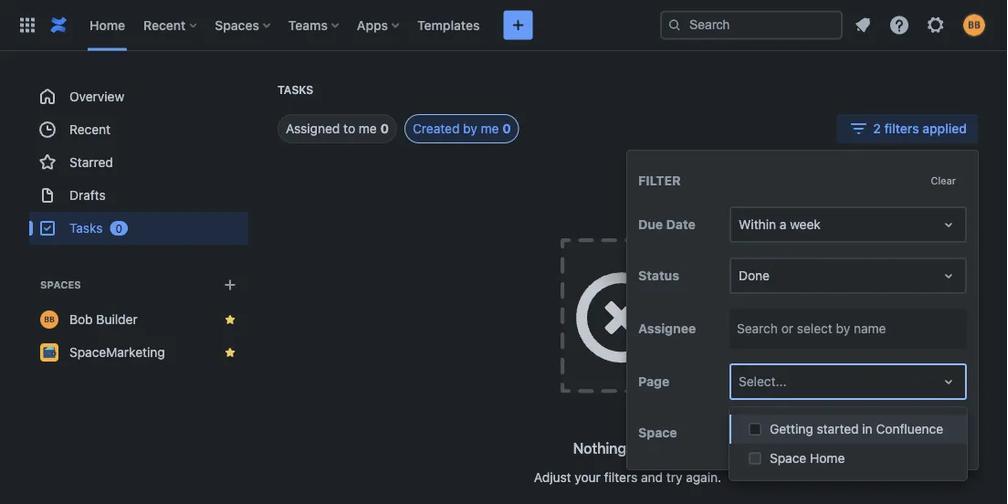 Task type: describe. For each thing, give the bounding box(es) containing it.
filters inside popup button
[[885, 121, 920, 136]]

teams
[[289, 17, 328, 32]]

bob
[[69, 312, 93, 327]]

templates
[[417, 17, 480, 32]]

drafts link
[[29, 179, 248, 212]]

open image for select...
[[938, 371, 960, 393]]

search
[[737, 321, 778, 336]]

open image for within a week
[[938, 214, 960, 236]]

search image
[[668, 18, 682, 32]]

help icon image
[[889, 14, 911, 36]]

clear button
[[920, 169, 967, 192]]

1 vertical spatial spaces
[[40, 279, 81, 291]]

to for nothing
[[630, 440, 644, 457]]

select... for page
[[739, 374, 787, 389]]

0 horizontal spatial 0
[[115, 222, 122, 235]]

assigned to me 0
[[286, 121, 389, 136]]

within a week
[[739, 217, 821, 232]]

name
[[854, 321, 887, 336]]

search or select by name
[[737, 321, 887, 336]]

show
[[647, 440, 683, 457]]

recent button
[[138, 11, 204, 40]]

select... for space
[[739, 425, 787, 440]]

group containing overview
[[29, 80, 248, 245]]

bob builder
[[69, 312, 138, 327]]

filter
[[638, 173, 681, 188]]

2
[[874, 121, 881, 136]]

0 for assigned to me 0
[[381, 121, 389, 136]]

overview link
[[29, 80, 248, 113]]

a
[[780, 217, 787, 232]]

0 horizontal spatial filters
[[604, 470, 638, 485]]

adjust your filters and try again.
[[534, 470, 722, 485]]

confluence
[[876, 422, 944, 437]]

your
[[575, 470, 601, 485]]

applied
[[923, 121, 967, 136]]

try
[[667, 470, 683, 485]]

templates link
[[412, 11, 485, 40]]

recent link
[[29, 113, 248, 146]]

tasks inside group
[[69, 221, 103, 236]]

and
[[641, 470, 663, 485]]

again.
[[686, 470, 722, 485]]

page
[[638, 374, 670, 389]]

create content image
[[507, 14, 529, 36]]

recent inside popup button
[[143, 17, 186, 32]]

spacemarketing
[[69, 345, 165, 360]]

assignee
[[638, 321, 696, 336]]

due date
[[638, 217, 696, 232]]

to for assigned
[[344, 121, 355, 136]]

due
[[638, 217, 663, 232]]

teams button
[[283, 11, 346, 40]]

drafts
[[69, 188, 106, 203]]

select
[[797, 321, 833, 336]]

nothing
[[573, 440, 627, 457]]

unstar this space image
[[223, 312, 237, 327]]



Task type: vqa. For each thing, say whether or not it's contained in the screenshot.
second P1- from the bottom
no



Task type: locate. For each thing, give the bounding box(es) containing it.
within
[[739, 217, 776, 232]]

1 open image from the top
[[938, 214, 960, 236]]

0 horizontal spatial by
[[463, 121, 478, 136]]

1 vertical spatial open image
[[938, 422, 960, 444]]

open image inside due date element
[[938, 214, 960, 236]]

home down started
[[810, 451, 845, 466]]

recent
[[143, 17, 186, 32], [69, 122, 111, 137]]

spaces inside popup button
[[215, 17, 259, 32]]

0 horizontal spatial spaces
[[40, 279, 81, 291]]

group
[[29, 80, 248, 245]]

open image down clear button
[[938, 214, 960, 236]]

to inside tab list
[[344, 121, 355, 136]]

2 filters applied button
[[837, 114, 978, 143]]

1 horizontal spatial filters
[[885, 121, 920, 136]]

0 vertical spatial open image
[[938, 214, 960, 236]]

to left show
[[630, 440, 644, 457]]

banner
[[0, 0, 1008, 51]]

due date element
[[730, 207, 967, 243]]

open image
[[938, 214, 960, 236], [938, 422, 960, 444]]

Search or select by name text field
[[737, 320, 741, 338]]

0 vertical spatial recent
[[143, 17, 186, 32]]

week
[[790, 217, 821, 232]]

assigned
[[286, 121, 340, 136]]

open image for done
[[938, 265, 960, 287]]

1 vertical spatial home
[[810, 451, 845, 466]]

tab list containing assigned to me
[[256, 114, 519, 143]]

starred
[[69, 155, 113, 170]]

0 for created by me 0
[[503, 121, 511, 136]]

open image right the in
[[938, 422, 960, 444]]

spaces right recent popup button
[[215, 17, 259, 32]]

builder
[[96, 312, 138, 327]]

bob builder link
[[29, 303, 248, 336]]

1 horizontal spatial recent
[[143, 17, 186, 32]]

open image inside status element
[[938, 265, 960, 287]]

me right created
[[481, 121, 499, 136]]

status element
[[730, 258, 967, 294]]

select...
[[739, 374, 787, 389], [739, 425, 787, 440]]

0 vertical spatial to
[[344, 121, 355, 136]]

or
[[782, 321, 794, 336]]

open image
[[938, 265, 960, 287], [938, 371, 960, 393]]

starred link
[[29, 146, 248, 179]]

0 vertical spatial open image
[[938, 265, 960, 287]]

0
[[381, 121, 389, 136], [503, 121, 511, 136], [115, 222, 122, 235]]

1 vertical spatial to
[[630, 440, 644, 457]]

started
[[817, 422, 859, 437]]

0 vertical spatial filters
[[885, 121, 920, 136]]

1 horizontal spatial 0
[[381, 121, 389, 136]]

spacemarketing link
[[29, 336, 248, 369]]

select... up the space home
[[739, 425, 787, 440]]

space for space
[[638, 425, 677, 440]]

recent right home link
[[143, 17, 186, 32]]

banner containing home
[[0, 0, 1008, 51]]

1 open image from the top
[[938, 265, 960, 287]]

0 horizontal spatial space
[[638, 425, 677, 440]]

by
[[463, 121, 478, 136], [836, 321, 851, 336]]

1 horizontal spatial tasks
[[278, 84, 314, 96]]

0 vertical spatial home
[[90, 17, 125, 32]]

to
[[344, 121, 355, 136], [630, 440, 644, 457]]

1 vertical spatial filters
[[604, 470, 638, 485]]

home left recent popup button
[[90, 17, 125, 32]]

1 vertical spatial space
[[770, 451, 807, 466]]

done
[[739, 268, 770, 283]]

1 horizontal spatial space
[[770, 451, 807, 466]]

0 vertical spatial space
[[638, 425, 677, 440]]

0 vertical spatial tasks
[[278, 84, 314, 96]]

nothing to show
[[573, 440, 683, 457]]

tasks up assigned
[[278, 84, 314, 96]]

date
[[667, 217, 696, 232]]

settings icon image
[[925, 14, 947, 36]]

1 horizontal spatial by
[[836, 321, 851, 336]]

spaces button
[[209, 11, 278, 40]]

tab list
[[256, 114, 519, 143]]

status
[[638, 268, 680, 283]]

created
[[413, 121, 460, 136]]

1 horizontal spatial home
[[810, 451, 845, 466]]

1 select... from the top
[[739, 374, 787, 389]]

create a space image
[[219, 274, 241, 296]]

1 vertical spatial recent
[[69, 122, 111, 137]]

home inside home link
[[90, 17, 125, 32]]

clear
[[931, 174, 956, 186]]

1 me from the left
[[359, 121, 377, 136]]

0 right created
[[503, 121, 511, 136]]

0 vertical spatial select...
[[739, 374, 787, 389]]

1 horizontal spatial to
[[630, 440, 644, 457]]

Search field
[[660, 11, 843, 40]]

1 vertical spatial open image
[[938, 371, 960, 393]]

2 open image from the top
[[938, 422, 960, 444]]

me right assigned
[[359, 121, 377, 136]]

filters down nothing to show
[[604, 470, 638, 485]]

0 left created
[[381, 121, 389, 136]]

tasks down drafts
[[69, 221, 103, 236]]

by left name
[[836, 321, 851, 336]]

1 vertical spatial tasks
[[69, 221, 103, 236]]

me
[[359, 121, 377, 136], [481, 121, 499, 136]]

me for by
[[481, 121, 499, 136]]

1 vertical spatial select...
[[739, 425, 787, 440]]

space down getting
[[770, 451, 807, 466]]

appswitcher icon image
[[16, 14, 38, 36]]

open image for select...
[[938, 422, 960, 444]]

filters right 2 at right top
[[885, 121, 920, 136]]

1 horizontal spatial me
[[481, 121, 499, 136]]

global element
[[11, 0, 660, 51]]

in
[[863, 422, 873, 437]]

space home
[[770, 451, 845, 466]]

1 horizontal spatial spaces
[[215, 17, 259, 32]]

recent inside group
[[69, 122, 111, 137]]

0 horizontal spatial me
[[359, 121, 377, 136]]

0 horizontal spatial recent
[[69, 122, 111, 137]]

notification icon image
[[852, 14, 874, 36]]

home
[[90, 17, 125, 32], [810, 451, 845, 466]]

0 down drafts link
[[115, 222, 122, 235]]

home link
[[84, 11, 131, 40]]

0 horizontal spatial tasks
[[69, 221, 103, 236]]

0 horizontal spatial to
[[344, 121, 355, 136]]

spaces
[[215, 17, 259, 32], [40, 279, 81, 291]]

getting started in confluence
[[770, 422, 944, 437]]

adjust
[[534, 470, 571, 485]]

recent up starred
[[69, 122, 111, 137]]

confluence image
[[47, 14, 69, 36], [47, 14, 69, 36]]

filters
[[885, 121, 920, 136], [604, 470, 638, 485]]

spaces up bob
[[40, 279, 81, 291]]

space up and
[[638, 425, 677, 440]]

2 filters applied
[[874, 121, 967, 136]]

overview
[[69, 89, 124, 104]]

by inside tab list
[[463, 121, 478, 136]]

space
[[638, 425, 677, 440], [770, 451, 807, 466]]

me for to
[[359, 121, 377, 136]]

created by me 0
[[413, 121, 511, 136]]

1 vertical spatial by
[[836, 321, 851, 336]]

apps button
[[352, 11, 407, 40]]

0 horizontal spatial home
[[90, 17, 125, 32]]

space for space home
[[770, 451, 807, 466]]

2 select... from the top
[[739, 425, 787, 440]]

to right assigned
[[344, 121, 355, 136]]

tasks
[[278, 84, 314, 96], [69, 221, 103, 236]]

2 open image from the top
[[938, 371, 960, 393]]

by right created
[[463, 121, 478, 136]]

unstar this space image
[[223, 345, 237, 360]]

select... down search
[[739, 374, 787, 389]]

0 vertical spatial by
[[463, 121, 478, 136]]

apps
[[357, 17, 388, 32]]

2 horizontal spatial 0
[[503, 121, 511, 136]]

2 me from the left
[[481, 121, 499, 136]]

0 vertical spatial spaces
[[215, 17, 259, 32]]

getting
[[770, 422, 814, 437]]



